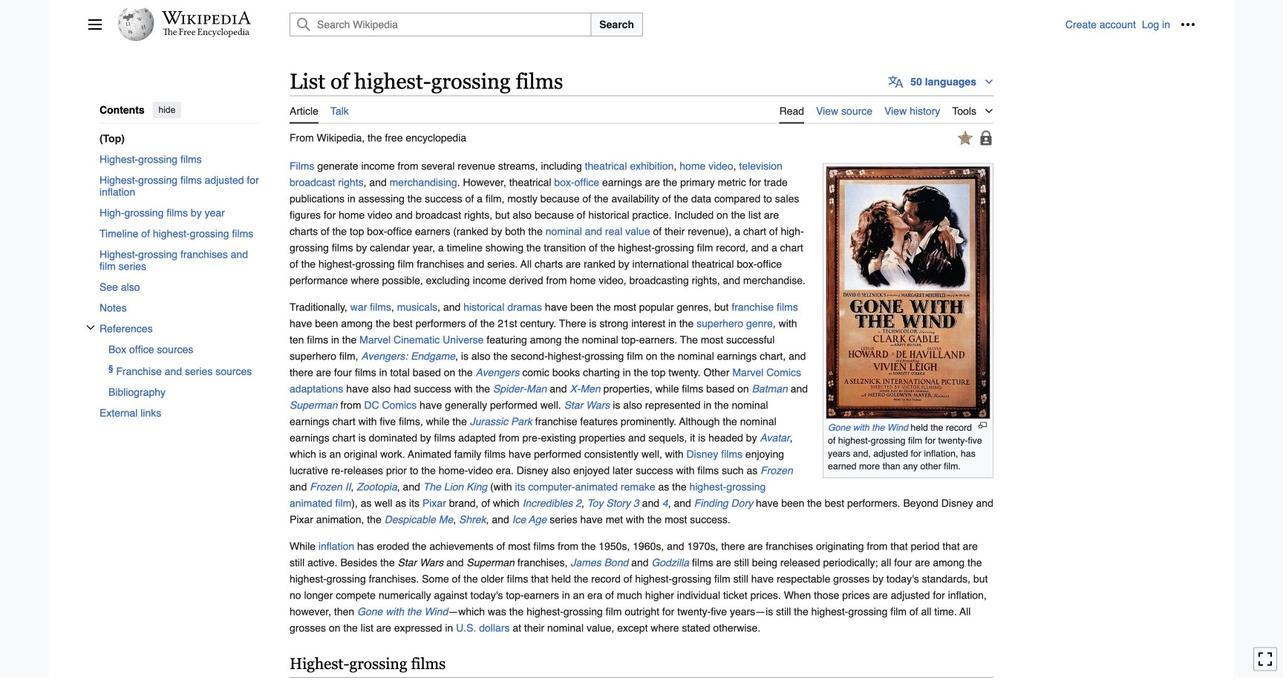Task type: locate. For each thing, give the bounding box(es) containing it.
None search field
[[272, 13, 1066, 36]]

extended-protected article image
[[979, 130, 994, 145]]

fullscreen image
[[1258, 652, 1273, 666]]

wikipedia image
[[162, 11, 251, 25]]

main content
[[284, 67, 1196, 678]]

ellipsis image
[[1181, 17, 1196, 32]]

the free encyclopedia image
[[163, 28, 250, 38]]

language progressive image
[[888, 74, 903, 89]]



Task type: describe. For each thing, give the bounding box(es) containing it.
a screencap of the title card from the trailer of gone with the wind. image
[[826, 166, 991, 419]]

Search Wikipedia search field
[[290, 13, 591, 36]]

x small image
[[86, 323, 95, 332]]

this is a featured list. click here for more information. image
[[958, 131, 973, 145]]

personal tools navigation
[[1066, 13, 1200, 36]]

menu image
[[88, 17, 102, 32]]



Task type: vqa. For each thing, say whether or not it's contained in the screenshot.
Jackson buttoning his white suit at the Cannes Film Festival in 2005 image
no



